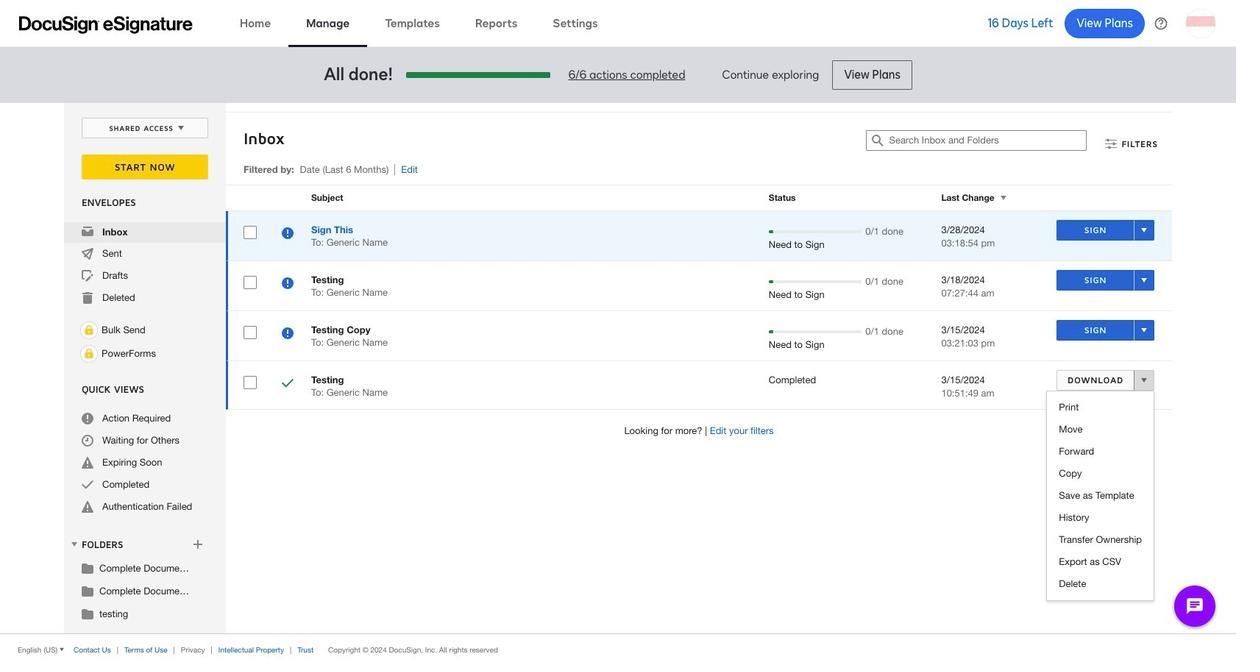 Task type: vqa. For each thing, say whether or not it's contained in the screenshot.
menu at the bottom right
yes



Task type: locate. For each thing, give the bounding box(es) containing it.
1 vertical spatial need to sign image
[[282, 277, 294, 291]]

folder image
[[82, 562, 93, 574], [82, 608, 93, 620]]

draft image
[[82, 270, 93, 282]]

0 vertical spatial folder image
[[82, 562, 93, 574]]

3 need to sign image from the top
[[282, 327, 294, 341]]

0 vertical spatial alert image
[[82, 457, 93, 469]]

2 need to sign image from the top
[[282, 277, 294, 291]]

menu
[[1047, 397, 1154, 595]]

2 vertical spatial need to sign image
[[282, 327, 294, 341]]

alert image up completed image
[[82, 457, 93, 469]]

1 vertical spatial alert image
[[82, 501, 93, 513]]

2 folder image from the top
[[82, 608, 93, 620]]

need to sign image
[[282, 227, 294, 241], [282, 277, 294, 291], [282, 327, 294, 341]]

completed image
[[82, 479, 93, 491]]

folder image up folder image
[[82, 562, 93, 574]]

alert image
[[82, 457, 93, 469], [82, 501, 93, 513]]

1 vertical spatial folder image
[[82, 608, 93, 620]]

alert image down completed image
[[82, 501, 93, 513]]

0 vertical spatial need to sign image
[[282, 227, 294, 241]]

2 alert image from the top
[[82, 501, 93, 513]]

folder image down folder image
[[82, 608, 93, 620]]



Task type: describe. For each thing, give the bounding box(es) containing it.
1 need to sign image from the top
[[282, 227, 294, 241]]

folder image
[[82, 585, 93, 597]]

Search Inbox and Folders text field
[[889, 131, 1086, 150]]

sent image
[[82, 248, 93, 260]]

more info region
[[0, 634, 1236, 665]]

inbox image
[[82, 226, 93, 238]]

clock image
[[82, 435, 93, 447]]

trash image
[[82, 292, 93, 304]]

secondary navigation region
[[64, 103, 1176, 634]]

lock image
[[80, 322, 98, 339]]

action required image
[[82, 413, 93, 425]]

docusign esignature image
[[19, 16, 193, 33]]

completed image
[[282, 377, 294, 391]]

1 folder image from the top
[[82, 562, 93, 574]]

your uploaded profile image image
[[1186, 8, 1216, 38]]

view folders image
[[68, 538, 80, 550]]

lock image
[[80, 345, 98, 363]]

1 alert image from the top
[[82, 457, 93, 469]]



